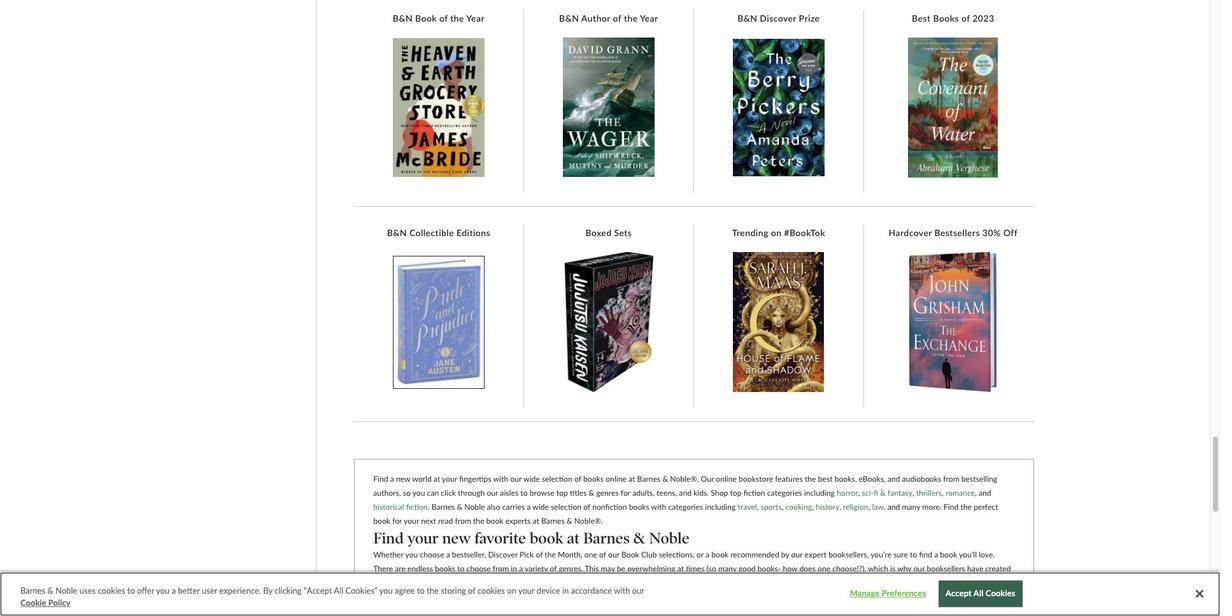 Task type: vqa. For each thing, say whether or not it's contained in the screenshot.
the right out
yes



Task type: describe. For each thing, give the bounding box(es) containing it.
of inside b&n author of the year link
[[613, 13, 622, 23]]

thrillers link
[[916, 488, 942, 498]]

you up title
[[421, 579, 434, 588]]

chemistry
[[537, 606, 570, 616]]

world
[[412, 474, 432, 484]]

to up "cookies" on the bottom right of the page
[[992, 579, 1000, 588]]

best inside find a new world at your fingertips with our wide selection of books online at barnes & noble®. our online bookstore features the best books, ebooks, and audiobooks from bestselling authors, so you can click through our aisles to browse top titles & genres for adults, teens, and kids. shop top fiction categories including
[[818, 474, 833, 484]]

manage
[[850, 589, 880, 599]]

, down bestselling
[[975, 488, 977, 498]]

our inside . if you're not ready to commit to a title just yet, browse our
[[487, 592, 498, 602]]

cookie policy link
[[20, 598, 70, 610]]

from inside find a new world at your fingertips with our wide selection of books online at barnes & noble®. our online bookstore features the best books, ebooks, and audiobooks from bestselling authors, so you can click through our aisles to browse top titles & genres for adults, teens, and kids. shop top fiction categories including
[[944, 474, 960, 484]]

can
[[427, 488, 439, 498]]

your inside find a new world at your fingertips with our wide selection of books online at barnes & noble®. our online bookstore features the best books, ebooks, and audiobooks from bestselling authors, so you can click through our aisles to browse top titles & genres for adults, teens, and kids. shop top fiction categories including
[[442, 474, 457, 484]]

to up the browse,
[[458, 565, 465, 574]]

book inside so far here, and of course our book of the year for 2022,
[[411, 606, 429, 616]]

our up also
[[487, 488, 498, 498]]

1 vertical spatial noble
[[649, 529, 690, 548]]

to left find
[[910, 551, 918, 560]]

we're
[[712, 592, 731, 602]]

0 vertical spatial one
[[585, 551, 598, 560]]

new for favorite
[[442, 529, 471, 548]]

noble inside horror , sci-fi & fantasy , thrillers , romance , and historical fiction . barnes & noble also carries a wide selection of nonfiction books with categories including travel , sports , cooking , history , religion , law
[[465, 502, 485, 512]]

authors,
[[373, 488, 401, 498]]

lessons in chemistry by bonnie garmus!
[[503, 606, 636, 616]]

& up club
[[634, 529, 646, 548]]

and left kids.
[[679, 488, 692, 498]]

in down "(b&n"
[[529, 606, 535, 616]]

also
[[487, 502, 501, 512]]

book down historical
[[373, 516, 391, 526]]

so far here, and of course our book of the year for 2022,
[[373, 592, 996, 616]]

your down next
[[407, 529, 439, 548]]

fi
[[874, 488, 878, 498]]

. inside horror , sci-fi & fantasy , thrillers , romance , and historical fiction . barnes & noble also carries a wide selection of nonfiction books with categories including travel , sports , cooking , history , religion , law
[[428, 502, 430, 512]]

selection inside find a new world at your fingertips with our wide selection of books online at barnes & noble®. our online bookstore features the best books, ebooks, and audiobooks from bestselling authors, so you can click through our aisles to browse top titles & genres for adults, teens, and kids. shop top fiction categories including
[[542, 474, 573, 484]]

check
[[754, 579, 774, 588]]

in left variety at the left of the page
[[511, 565, 517, 574]]

reads)
[[537, 592, 559, 602]]

religion link
[[844, 502, 869, 512]]

selections,
[[659, 551, 695, 560]]

yet,
[[445, 592, 458, 602]]

barnes inside , and many more. find the perfect book for your next read from the book experts at barnes & noble®.
[[542, 516, 565, 526]]

you're
[[935, 579, 956, 588]]

a right find
[[935, 551, 938, 560]]

, left "thrillers"
[[913, 488, 914, 498]]

ebooks,
[[859, 474, 886, 484]]

sci-
[[862, 488, 874, 498]]

history link
[[816, 502, 840, 512]]

for inside so far here, and of course our book of the year for 2022,
[[469, 606, 479, 616]]

romance link
[[946, 488, 975, 498]]

1 horizontal spatial one
[[818, 565, 831, 574]]

a inside find a new world at your fingertips with our wide selection of books online at barnes & noble®. our online bookstore features the best books, ebooks, and audiobooks from bestselling authors, so you can click through our aisles to browse top titles & genres for adults, teens, and kids. shop top fiction categories including
[[390, 474, 394, 484]]

& up teens,
[[663, 474, 668, 484]]

and inside horror , sci-fi & fantasy , thrillers , romance , and historical fiction . barnes & noble also carries a wide selection of nonfiction books with categories including travel , sports , cooking , history , religion , law
[[979, 488, 992, 498]]

this
[[585, 565, 599, 574]]

collectible
[[410, 228, 454, 239]]

law link
[[872, 502, 884, 512]]

, left 'sci-'
[[858, 488, 860, 498]]

you left agree
[[379, 586, 393, 596]]

browse inside . if you're not ready to commit to a title just yet, browse our
[[460, 592, 485, 602]]

including inside horror , sci-fi & fantasy , thrillers , romance , and historical fiction . barnes & noble also carries a wide selection of nonfiction books with categories including travel , sports , cooking , history , religion , law
[[705, 502, 736, 512]]

the inside b&n author of the year link
[[624, 13, 638, 23]]

created
[[986, 565, 1011, 574]]

for inside whether you choose a bestseller, discover pick of the month, one of our book club selections, or a book recommended by our expert booksellers, you're sure to find a book you'll love. there are endless books to choose from in a variety of genres. this may be overwhelming at times (so many good books- how does one choose!?), which is why our booksellers have created easy ways for you to browse, discover and shop! if you want to stay up on the latest trends in the book industry, check out the books that
[[409, 579, 419, 588]]

1 vertical spatial by
[[572, 606, 580, 616]]

blog
[[500, 592, 515, 602]]

for down want
[[561, 592, 571, 602]]

b&n for b&n collectible editions
[[387, 228, 407, 239]]

the inside b&n book of the year link
[[451, 13, 464, 23]]

to left offer
[[127, 586, 135, 596]]

(b&n
[[517, 592, 535, 602]]

new for world
[[396, 474, 410, 484]]

book up lessons in chemistry by bonnie garmus!
[[573, 592, 590, 602]]

aisles
[[500, 488, 519, 498]]

that
[[825, 579, 838, 588]]

trends
[[658, 579, 680, 588]]

find
[[920, 551, 933, 560]]

categories inside horror , sci-fi & fantasy , thrillers , romance , and historical fiction . barnes & noble also carries a wide selection of nonfiction books with categories including travel , sports , cooking , history , religion , law
[[668, 502, 703, 512]]

uses
[[79, 586, 96, 596]]

a left bestseller,
[[446, 551, 450, 560]]

1 cookies from the left
[[98, 586, 125, 596]]

& inside , and many more. find the perfect book for your next read from the book experts at barnes & noble®.
[[567, 516, 572, 526]]

at up month,
[[567, 529, 580, 548]]

1 top from the left
[[557, 488, 568, 498]]

thrillers
[[916, 488, 942, 498]]

you're
[[871, 551, 892, 560]]

best books of 2023 image
[[909, 37, 998, 178]]

trending on #booktok link
[[726, 228, 832, 239]]

, left history
[[812, 502, 814, 512]]

through
[[458, 488, 485, 498]]

fingertips
[[459, 474, 492, 484]]

boxed
[[586, 228, 612, 239]]

agree
[[395, 586, 415, 596]]

our up "how"
[[792, 551, 803, 560]]

you up 'reads)'
[[545, 579, 558, 588]]

sure
[[894, 551, 908, 560]]

lessons in chemistry link
[[503, 606, 570, 616]]

our up may
[[608, 551, 620, 560]]

to down 'ways'
[[401, 592, 408, 602]]

religion
[[844, 502, 869, 512]]

blog (b&n reads) for book inspiration, new releases, and titles we're excited about. check out our list of the best books of 2023
[[500, 592, 933, 602]]

books up the browse,
[[435, 565, 456, 574]]

hardcover bestsellers 30% off link
[[883, 228, 1024, 239]]

sports
[[761, 502, 782, 512]]

you right offer
[[156, 586, 170, 596]]

0 vertical spatial book
[[415, 13, 437, 23]]

sci-fi & fantasy link
[[862, 488, 913, 498]]

audiobooks
[[902, 474, 942, 484]]

discover inside whether you choose a bestseller, discover pick of the month, one of our book club selections, or a book recommended by our expert booksellers, you're sure to find a book you'll love. there are endless books to choose from in a variety of genres. this may be overwhelming at times (so many good books- how does one choose!?), which is why our booksellers have created easy ways for you to browse, discover and shop! if you want to stay up on the latest trends in the book industry, check out the books that
[[488, 551, 518, 560]]

2 online from the left
[[716, 474, 737, 484]]

, inside , and many more. find the perfect book for your next read from the book experts at barnes & noble®.
[[884, 502, 886, 512]]

best books of 2023
[[912, 13, 995, 23]]

variety
[[525, 565, 548, 574]]

just
[[431, 592, 444, 602]]

out inside whether you choose a bestseller, discover pick of the month, one of our book club selections, or a book recommended by our expert booksellers, you're sure to find a book you'll love. there are endless books to choose from in a variety of genres. this may be overwhelming at times (so many good books- how does one choose!?), which is why our booksellers have created easy ways for you to browse, discover and shop! if you want to stay up on the latest trends in the book industry, check out the books that
[[776, 579, 787, 588]]

from inside , and many more. find the perfect book for your next read from the book experts at barnes & noble®.
[[455, 516, 471, 526]]

books-
[[758, 565, 781, 574]]

ways
[[390, 579, 408, 588]]

you up endless
[[405, 551, 418, 560]]

year for b&n author of the year
[[640, 13, 658, 23]]

everyone's talking about
[[840, 579, 925, 588]]

experts
[[506, 516, 531, 526]]

noble inside the 'barnes & noble uses cookies to offer you a better user experience. by clicking "accept all cookies" you agree to the storing of cookies on your device in accordance with our cookie policy'
[[56, 586, 77, 596]]

to right agree
[[417, 586, 425, 596]]

on inside the 'barnes & noble uses cookies to offer you a better user experience. by clicking "accept all cookies" you agree to the storing of cookies on your device in accordance with our cookie policy'
[[507, 586, 517, 596]]

up
[[603, 579, 612, 588]]

barnes inside the 'barnes & noble uses cookies to offer you a better user experience. by clicking "accept all cookies" you agree to the storing of cookies on your device in accordance with our cookie policy'
[[20, 586, 45, 596]]

selection inside horror , sci-fi & fantasy , thrillers , romance , and historical fiction . barnes & noble also carries a wide selection of nonfiction books with categories including travel , sports , cooking , history , religion , law
[[551, 502, 582, 512]]

kids.
[[694, 488, 709, 498]]

noble®. inside , and many more. find the perfect book for your next read from the book experts at barnes & noble®.
[[574, 516, 603, 526]]

, left law link on the right bottom
[[869, 502, 870, 512]]

is
[[891, 565, 896, 574]]

2 horizontal spatial new
[[632, 592, 646, 602]]

1 horizontal spatial titles
[[694, 592, 711, 602]]

travel link
[[738, 502, 757, 512]]

1 vertical spatial out
[[806, 592, 817, 602]]

author
[[581, 13, 611, 23]]

boxed sets image
[[564, 253, 653, 393]]

year for b&n book of the year
[[466, 13, 485, 23]]

of inside horror , sci-fi & fantasy , thrillers , romance , and historical fiction . barnes & noble also carries a wide selection of nonfiction books with categories including travel , sports , cooking , history , religion , law
[[584, 502, 591, 512]]

latest
[[638, 579, 656, 588]]

b&n author of the year link
[[553, 13, 665, 24]]

0 vertical spatial discover
[[760, 13, 797, 23]]

, left sports
[[757, 502, 759, 512]]

book up booksellers
[[940, 551, 958, 560]]

your inside the 'barnes & noble uses cookies to offer you a better user experience. by clicking "accept all cookies" you agree to the storing of cookies on your device in accordance with our cookie policy'
[[518, 586, 535, 596]]

and up fantasy
[[888, 474, 900, 484]]

sets
[[614, 228, 632, 239]]

accept
[[946, 589, 972, 599]]

a inside . if you're not ready to commit to a title just yet, browse our
[[410, 592, 414, 602]]

a right or
[[706, 551, 710, 560]]

with inside the 'barnes & noble uses cookies to offer you a better user experience. by clicking "accept all cookies" you agree to the storing of cookies on your device in accordance with our cookie policy'
[[614, 586, 630, 596]]

by inside whether you choose a bestseller, discover pick of the month, one of our book club selections, or a book recommended by our expert booksellers, you're sure to find a book you'll love. there are endless books to choose from in a variety of genres. this may be overwhelming at times (so many good books- how does one choose!?), which is why our booksellers have created easy ways for you to browse, discover and shop! if you want to stay up on the latest trends in the book industry, check out the books that
[[782, 551, 790, 560]]

0 vertical spatial 2023
[[973, 13, 995, 23]]

so inside so far here, and of course our book of the year for 2022,
[[935, 592, 942, 602]]

talking
[[879, 579, 902, 588]]

our up the aisles
[[510, 474, 522, 484]]

our left 'list'
[[819, 592, 831, 602]]

teens,
[[657, 488, 677, 498]]

b&n for b&n author of the year
[[559, 13, 579, 23]]

find your new favorite book at barnes & noble
[[373, 529, 690, 548]]

, left religion
[[840, 502, 842, 512]]

to left stay
[[578, 579, 585, 588]]

adults,
[[633, 488, 655, 498]]

at inside whether you choose a bestseller, discover pick of the month, one of our book club selections, or a book recommended by our expert booksellers, you're sure to find a book you'll love. there are endless books to choose from in a variety of genres. this may be overwhelming at times (so many good books- how does one choose!?), which is why our booksellers have created easy ways for you to browse, discover and shop! if you want to stay up on the latest trends in the book industry, check out the books that
[[678, 565, 684, 574]]

if inside . if you're not ready to commit to a title just yet, browse our
[[929, 579, 934, 588]]

and inside so far here, and of course our book of the year for 2022,
[[974, 592, 987, 602]]

in right trends
[[682, 579, 688, 588]]

whether
[[373, 551, 404, 560]]

b&n discover prize
[[738, 13, 820, 23]]

of inside best books of 2023 link
[[962, 13, 970, 23]]

for inside find a new world at your fingertips with our wide selection of books online at barnes & noble®. our online bookstore features the best books, ebooks, and audiobooks from bestselling authors, so you can click through our aisles to browse top titles & genres for adults, teens, and kids. shop top fiction categories including
[[621, 488, 631, 498]]

click
[[441, 488, 456, 498]]

better
[[178, 586, 200, 596]]



Task type: locate. For each thing, give the bounding box(es) containing it.
out down "how"
[[776, 579, 787, 588]]

0 horizontal spatial browse
[[460, 592, 485, 602]]

if inside whether you choose a bestseller, discover pick of the month, one of our book club selections, or a book recommended by our expert booksellers, you're sure to find a book you'll love. there are endless books to choose from in a variety of genres. this may be overwhelming at times (so many good books- how does one choose!?), which is why our booksellers have created easy ways for you to browse, discover and shop! if you want to stay up on the latest trends in the book industry, check out the books that
[[538, 579, 543, 588]]

0 vertical spatial out
[[776, 579, 787, 588]]

1 horizontal spatial cookies
[[478, 586, 505, 596]]

of
[[440, 13, 448, 23], [613, 13, 622, 23], [962, 13, 970, 23], [575, 474, 582, 484], [584, 502, 591, 512], [536, 551, 543, 560], [599, 551, 606, 560], [550, 565, 557, 574], [468, 586, 476, 596], [845, 592, 852, 602], [906, 592, 913, 602], [989, 592, 996, 602], [431, 606, 438, 616]]

course
[[373, 606, 396, 616]]

1 vertical spatial selection
[[551, 502, 582, 512]]

(so
[[707, 565, 717, 574]]

you
[[413, 488, 425, 498], [405, 551, 418, 560], [421, 579, 434, 588], [545, 579, 558, 588], [156, 586, 170, 596], [379, 586, 393, 596]]

preferences
[[882, 589, 926, 599]]

0 vertical spatial noble®.
[[670, 474, 699, 484]]

from inside whether you choose a bestseller, discover pick of the month, one of our book club selections, or a book recommended by our expert booksellers, you're sure to find a book you'll love. there are endless books to choose from in a variety of genres. this may be overwhelming at times (so many good books- how does one choose!?), which is why our booksellers have created easy ways for you to browse, discover and shop! if you want to stay up on the latest trends in the book industry, check out the books that
[[493, 565, 509, 574]]

0 horizontal spatial many
[[719, 565, 737, 574]]

0 horizontal spatial noble
[[56, 586, 77, 596]]

1 horizontal spatial new
[[442, 529, 471, 548]]

1 vertical spatial wide
[[533, 502, 549, 512]]

with right up
[[614, 586, 630, 596]]

with inside find a new world at your fingertips with our wide selection of books online at barnes & noble®. our online bookstore features the best books, ebooks, and audiobooks from bestselling authors, so you can click through our aisles to browse top titles & genres for adults, teens, and kids. shop top fiction categories including
[[493, 474, 508, 484]]

easy
[[373, 579, 388, 588]]

barnes inside find a new world at your fingertips with our wide selection of books online at barnes & noble®. our online bookstore features the best books, ebooks, and audiobooks from bestselling authors, so you can click through our aisles to browse top titles & genres for adults, teens, and kids. shop top fiction categories including
[[637, 474, 661, 484]]

1 horizontal spatial .
[[925, 579, 927, 588]]

0 horizontal spatial all
[[334, 586, 343, 596]]

find up authors,
[[373, 474, 388, 484]]

commit
[[373, 592, 399, 602]]

0 horizontal spatial including
[[705, 502, 736, 512]]

0 vertical spatial find
[[373, 474, 388, 484]]

have
[[968, 565, 984, 574]]

your inside , and many more. find the perfect book for your next read from the book experts at barnes & noble®.
[[404, 516, 419, 526]]

1 vertical spatial discover
[[488, 551, 518, 560]]

at up can
[[434, 474, 440, 484]]

2 vertical spatial book
[[411, 606, 429, 616]]

2 top from the left
[[730, 488, 742, 498]]

30%
[[983, 228, 1001, 239]]

year inside so far here, and of course our book of the year for 2022,
[[453, 606, 467, 616]]

0 vertical spatial by
[[782, 551, 790, 560]]

. inside . if you're not ready to commit to a title just yet, browse our
[[925, 579, 927, 588]]

accept all cookies button
[[939, 581, 1023, 608]]

find
[[373, 474, 388, 484], [944, 502, 959, 512], [373, 529, 404, 548]]

book up "(so"
[[712, 551, 729, 560]]

0 vertical spatial many
[[902, 502, 921, 512]]

discover left "prize"
[[760, 13, 797, 23]]

at up the find your new favorite book at barnes & noble
[[533, 516, 540, 526]]

& up month,
[[567, 516, 572, 526]]

a up authors,
[[390, 474, 394, 484]]

trending on #booktok image
[[733, 253, 824, 393]]

stay
[[587, 579, 601, 588]]

2 horizontal spatial noble
[[649, 529, 690, 548]]

so inside find a new world at your fingertips with our wide selection of books online at barnes & noble®. our online bookstore features the best books, ebooks, and audiobooks from bestselling authors, so you can click through our aisles to browse top titles & genres for adults, teens, and kids. shop top fiction categories including
[[403, 488, 411, 498]]

at inside , and many more. find the perfect book for your next read from the book experts at barnes & noble®.
[[533, 516, 540, 526]]

noble®. inside find a new world at your fingertips with our wide selection of books online at barnes & noble®. our online bookstore features the best books, ebooks, and audiobooks from bestselling authors, so you can click through our aisles to browse top titles & genres for adults, teens, and kids. shop top fiction categories including
[[670, 474, 699, 484]]

books down 'talking' at the bottom right of page
[[883, 592, 904, 602]]

find for find your new favorite book at barnes & noble
[[373, 529, 404, 548]]

inspiration,
[[592, 592, 630, 602]]

and inside , and many more. find the perfect book for your next read from the book experts at barnes & noble®.
[[888, 502, 900, 512]]

to inside find a new world at your fingertips with our wide selection of books online at barnes & noble®. our online bookstore features the best books, ebooks, and audiobooks from bestselling authors, so you can click through our aisles to browse top titles & genres for adults, teens, and kids. shop top fiction categories including
[[521, 488, 528, 498]]

top
[[557, 488, 568, 498], [730, 488, 742, 498]]

1 horizontal spatial on
[[614, 579, 623, 588]]

0 horizontal spatial cookies
[[98, 586, 125, 596]]

nonfiction
[[593, 502, 627, 512]]

manage preferences button
[[848, 582, 928, 607]]

trending
[[732, 228, 769, 239]]

. up next
[[428, 502, 430, 512]]

for left 2022,
[[469, 606, 479, 616]]

1 vertical spatial one
[[818, 565, 831, 574]]

2023
[[973, 13, 995, 23], [915, 592, 933, 602]]

2 vertical spatial with
[[614, 586, 630, 596]]

0 vertical spatial .
[[428, 502, 430, 512]]

0 horizontal spatial on
[[507, 586, 517, 596]]

noble down through
[[465, 502, 485, 512]]

a left title
[[410, 592, 414, 602]]

#booktok
[[784, 228, 826, 239]]

1 vertical spatial from
[[455, 516, 471, 526]]

2 cookies from the left
[[478, 586, 505, 596]]

trending on #booktok
[[732, 228, 826, 239]]

0 horizontal spatial 2023
[[915, 592, 933, 602]]

0 vertical spatial fiction
[[744, 488, 766, 498]]

& left genres
[[589, 488, 595, 498]]

0 horizontal spatial best
[[818, 474, 833, 484]]

0 horizontal spatial so
[[403, 488, 411, 498]]

wide
[[524, 474, 540, 484], [533, 502, 549, 512]]

books down does
[[802, 579, 823, 588]]

genres.
[[559, 565, 583, 574]]

1 online from the left
[[606, 474, 627, 484]]

shop!
[[518, 579, 536, 588]]

so left far
[[935, 592, 942, 602]]

of inside find a new world at your fingertips with our wide selection of books online at barnes & noble®. our online bookstore features the best books, ebooks, and audiobooks from bestselling authors, so you can click through our aisles to browse top titles & genres for adults, teens, and kids. shop top fiction categories including
[[575, 474, 582, 484]]

the inside find a new world at your fingertips with our wide selection of books online at barnes & noble®. our online bookstore features the best books, ebooks, and audiobooks from bestselling authors, so you can click through our aisles to browse top titles & genres for adults, teens, and kids. shop top fiction categories including
[[805, 474, 816, 484]]

0 vertical spatial best
[[818, 474, 833, 484]]

0 horizontal spatial online
[[606, 474, 627, 484]]

2 horizontal spatial on
[[771, 228, 782, 239]]

for inside , and many more. find the perfect book for your next read from the book experts at barnes & noble®.
[[392, 516, 402, 526]]

, down "sci-fi & fantasy" "link"
[[884, 502, 886, 512]]

a down pick
[[519, 565, 523, 574]]

month,
[[558, 551, 583, 560]]

favorite
[[475, 529, 526, 548]]

with inside horror , sci-fi & fantasy , thrillers , romance , and historical fiction . barnes & noble also carries a wide selection of nonfiction books with categories including travel , sports , cooking , history , religion , law
[[651, 502, 667, 512]]

you inside find a new world at your fingertips with our wide selection of books online at barnes & noble®. our online bookstore features the best books, ebooks, and audiobooks from bestselling authors, so you can click through our aisles to browse top titles & genres for adults, teens, and kids. shop top fiction categories including
[[413, 488, 425, 498]]

of inside the 'barnes & noble uses cookies to offer you a better user experience. by clicking "accept all cookies" you agree to the storing of cookies on your device in accordance with our cookie policy'
[[468, 586, 476, 596]]

in inside the 'barnes & noble uses cookies to offer you a better user experience. by clicking "accept all cookies" you agree to the storing of cookies on your device in accordance with our cookie policy'
[[562, 586, 569, 596]]

excited
[[733, 592, 757, 602]]

club
[[641, 551, 657, 560]]

2 horizontal spatial from
[[944, 474, 960, 484]]

1 vertical spatial .
[[925, 579, 927, 588]]

barnes up read at the bottom of the page
[[432, 502, 455, 512]]

& inside the 'barnes & noble uses cookies to offer you a better user experience. by clicking "accept all cookies" you agree to the storing of cookies on your device in accordance with our cookie policy'
[[47, 586, 53, 596]]

books,
[[835, 474, 857, 484]]

1 vertical spatial new
[[442, 529, 471, 548]]

best
[[818, 474, 833, 484], [867, 592, 881, 602]]

policy
[[48, 598, 70, 609]]

book down "(so"
[[703, 579, 720, 588]]

our inside so far here, and of course our book of the year for 2022,
[[398, 606, 409, 616]]

find a new world at your fingertips with our wide selection of books online at barnes & noble®. our online bookstore features the best books, ebooks, and audiobooks from bestselling authors, so you can click through our aisles to browse top titles & genres for adults, teens, and kids. shop top fiction categories including
[[373, 474, 998, 498]]

categories down kids.
[[668, 502, 703, 512]]

barnes up cookie
[[20, 586, 45, 596]]

cookies up 2022,
[[478, 586, 505, 596]]

wide inside horror , sci-fi & fantasy , thrillers , romance , and historical fiction . barnes & noble also carries a wide selection of nonfiction books with categories including travel , sports , cooking , history , religion , law
[[533, 502, 549, 512]]

from right read at the bottom of the page
[[455, 516, 471, 526]]

1 if from the left
[[538, 579, 543, 588]]

by
[[263, 586, 273, 596]]

whether you choose a bestseller, discover pick of the month, one of our book club selections, or a book recommended by our expert booksellers, you're sure to find a book you'll love. there are endless books to choose from in a variety of genres. this may be overwhelming at times (so many good books- how does one choose!?), which is why our booksellers have created easy ways for you to browse, discover and shop! if you want to stay up on the latest trends in the book industry, check out the books that
[[373, 551, 1011, 588]]

book up pick
[[530, 529, 564, 548]]

endless
[[408, 565, 433, 574]]

pick
[[520, 551, 534, 560]]

many inside whether you choose a bestseller, discover pick of the month, one of our book club selections, or a book recommended by our expert booksellers, you're sure to find a book you'll love. there are endless books to choose from in a variety of genres. this may be overwhelming at times (so many good books- how does one choose!?), which is why our booksellers have created easy ways for you to browse, discover and shop! if you want to stay up on the latest trends in the book industry, check out the books that
[[719, 565, 737, 574]]

b&n collectible editions
[[387, 228, 491, 239]]

our up 2022,
[[487, 592, 498, 602]]

0 vertical spatial choose
[[420, 551, 444, 560]]

from up discover
[[493, 565, 509, 574]]

noble up "selections," on the right bottom of the page
[[649, 529, 690, 548]]

0 horizontal spatial top
[[557, 488, 568, 498]]

why
[[898, 565, 912, 574]]

& down through
[[457, 502, 463, 512]]

2022,
[[481, 606, 501, 616]]

0 horizontal spatial if
[[538, 579, 543, 588]]

best down everyone's talking about in the right bottom of the page
[[867, 592, 881, 602]]

categories inside find a new world at your fingertips with our wide selection of books online at barnes & noble®. our online bookstore features the best books, ebooks, and audiobooks from bestselling authors, so you can click through our aisles to browse top titles & genres for adults, teens, and kids. shop top fiction categories including
[[767, 488, 802, 498]]

discover
[[473, 579, 501, 588]]

discover down favorite
[[488, 551, 518, 560]]

b&n discover prize image
[[733, 39, 825, 176]]

& right "fi"
[[880, 488, 886, 498]]

2 vertical spatial find
[[373, 529, 404, 548]]

0 vertical spatial categories
[[767, 488, 802, 498]]

0 horizontal spatial one
[[585, 551, 598, 560]]

more.
[[923, 502, 942, 512]]

blog link
[[500, 592, 515, 602]]

0 horizontal spatial noble®.
[[574, 516, 603, 526]]

2 horizontal spatial with
[[651, 502, 667, 512]]

experience.
[[219, 586, 261, 596]]

at
[[434, 474, 440, 484], [629, 474, 635, 484], [533, 516, 540, 526], [567, 529, 580, 548], [678, 565, 684, 574]]

best books of 2023 link
[[906, 13, 1001, 24]]

1 horizontal spatial all
[[974, 589, 984, 599]]

expert
[[805, 551, 827, 560]]

categories down features
[[767, 488, 802, 498]]

1 vertical spatial so
[[935, 592, 942, 602]]

b&n discover prize link
[[731, 13, 827, 24]]

barnes up may
[[584, 529, 630, 548]]

1 horizontal spatial best
[[867, 592, 881, 602]]

0 horizontal spatial choose
[[420, 551, 444, 560]]

titles left 'we're'
[[694, 592, 711, 602]]

wide right carries
[[533, 502, 549, 512]]

here,
[[956, 592, 973, 602]]

2 vertical spatial noble
[[56, 586, 77, 596]]

2 vertical spatial new
[[632, 592, 646, 602]]

many inside , and many more. find the perfect book for your next read from the book experts at barnes & noble®.
[[902, 502, 921, 512]]

about
[[904, 579, 925, 588]]

by up "how"
[[782, 551, 790, 560]]

cookies"
[[346, 586, 378, 596]]

1 horizontal spatial many
[[902, 502, 921, 512]]

books inside find a new world at your fingertips with our wide selection of books online at barnes & noble®. our online bookstore features the best books, ebooks, and audiobooks from bestselling authors, so you can click through our aisles to browse top titles & genres for adults, teens, and kids. shop top fiction categories including
[[584, 474, 604, 484]]

choose
[[420, 551, 444, 560], [467, 565, 491, 574]]

and down trends
[[679, 592, 692, 602]]

may
[[601, 565, 615, 574]]

by left bonnie
[[572, 606, 580, 616]]

many right "(so"
[[719, 565, 737, 574]]

find for find a new world at your fingertips with our wide selection of books online at barnes & noble®. our online bookstore features the best books, ebooks, and audiobooks from bestselling authors, so you can click through our aisles to browse top titles & genres for adults, teens, and kids. shop top fiction categories including
[[373, 474, 388, 484]]

all inside the 'barnes & noble uses cookies to offer you a better user experience. by clicking "accept all cookies" you agree to the storing of cookies on your device in accordance with our cookie policy'
[[334, 586, 343, 596]]

0 horizontal spatial out
[[776, 579, 787, 588]]

hardcover bestsellers 30% off image
[[910, 253, 997, 393]]

2 if from the left
[[929, 579, 934, 588]]

list
[[833, 592, 843, 602]]

1 vertical spatial many
[[719, 565, 737, 574]]

our left releases,
[[632, 586, 645, 596]]

if
[[538, 579, 543, 588], [929, 579, 934, 588]]

1 vertical spatial 2023
[[915, 592, 933, 602]]

1 horizontal spatial so
[[935, 592, 942, 602]]

1 horizontal spatial fiction
[[744, 488, 766, 498]]

the inside the 'barnes & noble uses cookies to offer you a better user experience. by clicking "accept all cookies" you agree to the storing of cookies on your device in accordance with our cookie policy'
[[427, 586, 439, 596]]

a right carries
[[527, 502, 531, 512]]

1 horizontal spatial out
[[806, 592, 817, 602]]

1 horizontal spatial choose
[[467, 565, 491, 574]]

0 horizontal spatial from
[[455, 516, 471, 526]]

1 horizontal spatial with
[[614, 586, 630, 596]]

1 vertical spatial book
[[622, 551, 639, 560]]

privacy alert dialog
[[0, 573, 1221, 617]]

0 vertical spatial with
[[493, 474, 508, 484]]

fantasy
[[888, 488, 913, 498]]

does
[[800, 565, 816, 574]]

b&n book of the year link
[[387, 13, 491, 24]]

all
[[334, 586, 343, 596], [974, 589, 984, 599]]

one up that
[[818, 565, 831, 574]]

a left better
[[172, 586, 176, 596]]

our right why
[[914, 565, 925, 574]]

noble®. down the nonfiction on the bottom of page
[[574, 516, 603, 526]]

on right trending at the top right of the page
[[771, 228, 782, 239]]

1 vertical spatial fiction
[[406, 502, 428, 512]]

all right '"accept'
[[334, 586, 343, 596]]

storing
[[441, 586, 466, 596]]

1 vertical spatial categories
[[668, 502, 703, 512]]

you left can
[[413, 488, 425, 498]]

browse inside find a new world at your fingertips with our wide selection of books online at barnes & noble®. our online bookstore features the best books, ebooks, and audiobooks from bestselling authors, so you can click through our aisles to browse top titles & genres for adults, teens, and kids. shop top fiction categories including
[[530, 488, 555, 498]]

barnes
[[637, 474, 661, 484], [432, 502, 455, 512], [542, 516, 565, 526], [584, 529, 630, 548], [20, 586, 45, 596]]

law
[[872, 502, 884, 512]]

times
[[686, 565, 705, 574]]

1 horizontal spatial noble®.
[[670, 474, 699, 484]]

browse,
[[445, 579, 471, 588]]

0 horizontal spatial with
[[493, 474, 508, 484]]

overwhelming
[[628, 565, 676, 574]]

carries
[[502, 502, 525, 512]]

the inside so far here, and of course our book of the year for 2022,
[[440, 606, 451, 616]]

all inside button
[[974, 589, 984, 599]]

1 horizontal spatial top
[[730, 488, 742, 498]]

b&n book of the year image
[[393, 38, 485, 177]]

on inside whether you choose a bestseller, discover pick of the month, one of our book club selections, or a book recommended by our expert booksellers, you're sure to find a book you'll love. there are endless books to choose from in a variety of genres. this may be overwhelming at times (so many good books- how does one choose!?), which is why our booksellers have created easy ways for you to browse, discover and shop! if you want to stay up on the latest trends in the book industry, check out the books that
[[614, 579, 623, 588]]

a inside the 'barnes & noble uses cookies to offer you a better user experience. by clicking "accept all cookies" you agree to the storing of cookies on your device in accordance with our cookie policy'
[[172, 586, 176, 596]]

b&n for b&n book of the year
[[393, 13, 413, 23]]

0 vertical spatial titles
[[570, 488, 587, 498]]

0 horizontal spatial .
[[428, 502, 430, 512]]

barnes inside horror , sci-fi & fantasy , thrillers , romance , and historical fiction . barnes & noble also carries a wide selection of nonfiction books with categories including travel , sports , cooking , history , religion , law
[[432, 502, 455, 512]]

0 horizontal spatial categories
[[668, 502, 703, 512]]

categories
[[767, 488, 802, 498], [668, 502, 703, 512]]

b&n author of the year image
[[563, 38, 655, 177]]

from up romance link
[[944, 474, 960, 484]]

your up 'click'
[[442, 474, 457, 484]]

far
[[944, 592, 954, 602]]

1 horizontal spatial by
[[782, 551, 790, 560]]

of inside b&n book of the year link
[[440, 13, 448, 23]]

new inside find a new world at your fingertips with our wide selection of books online at barnes & noble®. our online bookstore features the best books, ebooks, and audiobooks from bestselling authors, so you can click through our aisles to browse top titles & genres for adults, teens, and kids. shop top fiction categories including
[[396, 474, 410, 484]]

to
[[521, 488, 528, 498], [910, 551, 918, 560], [458, 565, 465, 574], [436, 579, 443, 588], [578, 579, 585, 588], [992, 579, 1000, 588], [127, 586, 135, 596], [417, 586, 425, 596], [401, 592, 408, 602]]

recommended
[[731, 551, 780, 560]]

. if you're not ready to commit to a title just yet, browse our
[[373, 579, 1000, 602]]

find inside find a new world at your fingertips with our wide selection of books online at barnes & noble®. our online bookstore features the best books, ebooks, and audiobooks from bestselling authors, so you can click through our aisles to browse top titles & genres for adults, teens, and kids. shop top fiction categories including
[[373, 474, 388, 484]]

1 horizontal spatial categories
[[767, 488, 802, 498]]

2023 right books
[[973, 13, 995, 23]]

1 horizontal spatial 2023
[[973, 13, 995, 23]]

and
[[888, 474, 900, 484], [679, 488, 692, 498], [979, 488, 992, 498], [888, 502, 900, 512], [503, 579, 516, 588], [679, 592, 692, 602], [974, 592, 987, 602]]

at up adults,
[[629, 474, 635, 484]]

garmus!
[[608, 606, 636, 616]]

fiction inside horror , sci-fi & fantasy , thrillers , romance , and historical fiction . barnes & noble also carries a wide selection of nonfiction books with categories including travel , sports , cooking , history , religion , law
[[406, 502, 428, 512]]

choose up endless
[[420, 551, 444, 560]]

new down latest
[[632, 592, 646, 602]]

all down the ready
[[974, 589, 984, 599]]

browse down the browse,
[[460, 592, 485, 602]]

b&n collectible editions image
[[393, 256, 485, 389]]

book down also
[[487, 516, 504, 526]]

1 vertical spatial including
[[705, 502, 736, 512]]

0 horizontal spatial new
[[396, 474, 410, 484]]

at down "selections," on the right bottom of the page
[[678, 565, 684, 574]]

best books of 2023 link
[[867, 592, 933, 602]]

a inside horror , sci-fi & fantasy , thrillers , romance , and historical fiction . barnes & noble also carries a wide selection of nonfiction books with categories including travel , sports , cooking , history , religion , law
[[527, 502, 531, 512]]

historical fiction link
[[373, 502, 428, 512]]

0 horizontal spatial by
[[572, 606, 580, 616]]

1 horizontal spatial noble
[[465, 502, 485, 512]]

online
[[606, 474, 627, 484], [716, 474, 737, 484]]

many
[[902, 502, 921, 512], [719, 565, 737, 574]]

find inside , and many more. find the perfect book for your next read from the book experts at barnes & noble®.
[[944, 502, 959, 512]]

wide up carries
[[524, 474, 540, 484]]

in right "device"
[[562, 586, 569, 596]]

, left romance link
[[942, 488, 944, 498]]

0 vertical spatial noble
[[465, 502, 485, 512]]

titles inside find a new world at your fingertips with our wide selection of books online at barnes & noble®. our online bookstore features the best books, ebooks, and audiobooks from bestselling authors, so you can click through our aisles to browse top titles & genres for adults, teens, and kids. shop top fiction categories including
[[570, 488, 587, 498]]

your left next
[[404, 516, 419, 526]]

barnes up the find your new favorite book at barnes & noble
[[542, 516, 565, 526]]

1 vertical spatial best
[[867, 592, 881, 602]]

0 horizontal spatial fiction
[[406, 502, 428, 512]]

"accept
[[304, 586, 332, 596]]

0 vertical spatial so
[[403, 488, 411, 498]]

if left you're
[[929, 579, 934, 588]]

0 vertical spatial from
[[944, 474, 960, 484]]

b&n author of the year
[[559, 13, 658, 23]]

our right course
[[398, 606, 409, 616]]

0 vertical spatial browse
[[530, 488, 555, 498]]

for down endless
[[409, 579, 419, 588]]

0 vertical spatial selection
[[542, 474, 573, 484]]

&
[[663, 474, 668, 484], [589, 488, 595, 498], [880, 488, 886, 498], [457, 502, 463, 512], [567, 516, 572, 526], [634, 529, 646, 548], [47, 586, 53, 596]]

wide inside find a new world at your fingertips with our wide selection of books online at barnes & noble®. our online bookstore features the best books, ebooks, and audiobooks from bestselling authors, so you can click through our aisles to browse top titles & genres for adults, teens, and kids. shop top fiction categories including
[[524, 474, 540, 484]]

and inside whether you choose a bestseller, discover pick of the month, one of our book club selections, or a book recommended by our expert booksellers, you're sure to find a book you'll love. there are endless books to choose from in a variety of genres. this may be overwhelming at times (so many good books- how does one choose!?), which is why our booksellers have created easy ways for you to browse, discover and shop! if you want to stay up on the latest trends in the book industry, check out the books that
[[503, 579, 516, 588]]

1 vertical spatial browse
[[460, 592, 485, 602]]

1 horizontal spatial from
[[493, 565, 509, 574]]

fiction inside find a new world at your fingertips with our wide selection of books online at barnes & noble®. our online bookstore features the best books, ebooks, and audiobooks from bestselling authors, so you can click through our aisles to browse top titles & genres for adults, teens, and kids. shop top fiction categories including
[[744, 488, 766, 498]]

if right shop!
[[538, 579, 543, 588]]

romance
[[946, 488, 975, 498]]

with up the aisles
[[493, 474, 508, 484]]

including down 'shop' at the right bottom
[[705, 502, 736, 512]]

cookie
[[20, 598, 46, 609]]

& up cookie policy link
[[47, 586, 53, 596]]

0 vertical spatial wide
[[524, 474, 540, 484]]

about.
[[759, 592, 781, 602]]

1 vertical spatial choose
[[467, 565, 491, 574]]

top right 'shop' at the right bottom
[[730, 488, 742, 498]]

including inside find a new world at your fingertips with our wide selection of books online at barnes & noble®. our online bookstore features the best books, ebooks, and audiobooks from bestselling authors, so you can click through our aisles to browse top titles & genres for adults, teens, and kids. shop top fiction categories including
[[804, 488, 835, 498]]

1 horizontal spatial if
[[929, 579, 934, 588]]

title
[[416, 592, 429, 602]]

book inside whether you choose a bestseller, discover pick of the month, one of our book club selections, or a book recommended by our expert booksellers, you're sure to find a book you'll love. there are endless books to choose from in a variety of genres. this may be overwhelming at times (so many good books- how does one choose!?), which is why our booksellers have created easy ways for you to browse, discover and shop! if you want to stay up on the latest trends in the book industry, check out the books that
[[622, 551, 639, 560]]

to up "just"
[[436, 579, 443, 588]]

and up perfect at bottom
[[979, 488, 992, 498]]

1 vertical spatial titles
[[694, 592, 711, 602]]

our
[[701, 474, 714, 484]]

b&n for b&n discover prize
[[738, 13, 758, 23]]

0 horizontal spatial discover
[[488, 551, 518, 560]]

prize
[[799, 13, 820, 23]]

device
[[537, 586, 560, 596]]

, left cooking
[[782, 502, 784, 512]]

manage preferences
[[850, 589, 926, 599]]

fiction down bookstore
[[744, 488, 766, 498]]

discover
[[760, 13, 797, 23], [488, 551, 518, 560]]

books inside horror , sci-fi & fantasy , thrillers , romance , and historical fiction . barnes & noble also carries a wide selection of nonfiction books with categories including travel , sports , cooking , history , religion , law
[[629, 502, 650, 512]]

2 vertical spatial from
[[493, 565, 509, 574]]

our inside the 'barnes & noble uses cookies to offer you a better user experience. by clicking "accept all cookies" you agree to the storing of cookies on your device in accordance with our cookie policy'
[[632, 586, 645, 596]]

1 horizontal spatial online
[[716, 474, 737, 484]]

horror , sci-fi & fantasy , thrillers , romance , and historical fiction . barnes & noble also carries a wide selection of nonfiction books with categories including travel , sports , cooking , history , religion , law
[[373, 488, 992, 512]]



